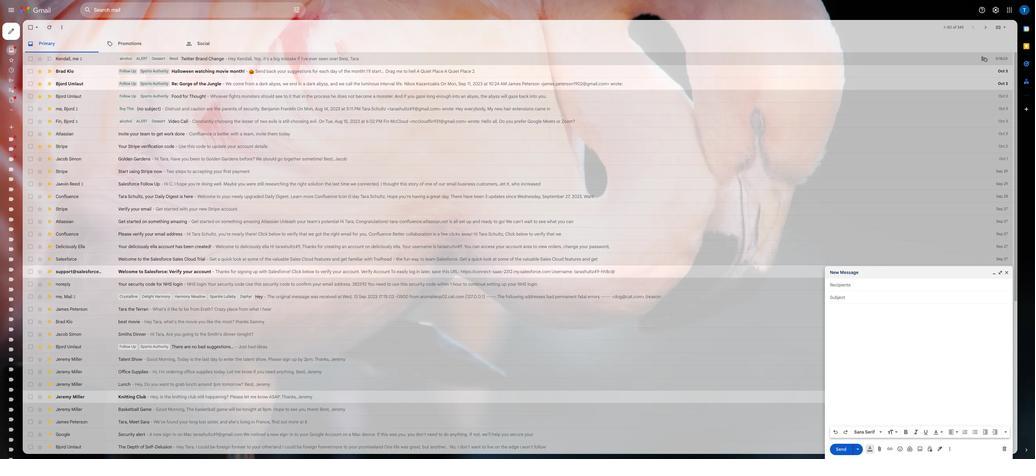 Task type: describe. For each thing, give the bounding box(es) containing it.
aromailexp02.cat.com
[[525, 368, 581, 375]]

away!
[[577, 289, 591, 296]]

1 horizontal spatial please
[[335, 446, 352, 453]]

row containing jeremy miller
[[28, 442, 1036, 457]]

bjord down me , bjord 2
[[80, 148, 93, 155]]

schultz
[[464, 133, 483, 140]]

clicks
[[562, 289, 576, 296]]

0 horizontal spatial on
[[178, 274, 184, 281]]

0 vertical spatial klo
[[84, 86, 92, 93]]

from right 0500
[[512, 368, 524, 375]]

schultz, down go!
[[611, 289, 631, 296]]

talent
[[148, 446, 163, 453]]

navigation containing inbox
[[0, 25, 94, 459]]

2 sales from the left
[[363, 321, 376, 328]]

jacob for golden gardens - hi tara, have you been to golden gardens before? we should go together sometime! best, jacob
[[70, 196, 85, 202]]

alcohol inside navigation
[[25, 171, 45, 177]]

0 vertical spatial can
[[708, 274, 717, 281]]

0 horizontal spatial started
[[158, 274, 176, 281]]

unleash
[[350, 274, 370, 281]]

code left within
[[533, 352, 545, 359]]

0 horizontal spatial below
[[336, 289, 351, 296]]

jacob simon for golden gardens
[[70, 196, 102, 202]]

a down send
[[320, 102, 323, 108]]

confluence down salesforce follow up - hi c, i hope you're doing well. maybe you were still researching the right solution the last time we connected. i thought this story of one of our small business customers, jet it, who increased
[[393, 242, 422, 249]]

2 horizontal spatial get
[[739, 321, 748, 328]]

1 bad from the left
[[248, 430, 257, 437]]

you left were
[[298, 227, 307, 234]]

2 gaze from the left
[[636, 117, 648, 124]]

account down the trial at left
[[242, 336, 264, 343]]

confluence down the constantly
[[237, 164, 265, 171]]

aurora for 'aurora' link
[[25, 233, 42, 240]]

2 horizontal spatial click
[[632, 289, 644, 296]]

1 vertical spatial right
[[414, 289, 425, 296]]

is right username
[[542, 305, 546, 312]]

with down here
[[225, 258, 235, 265]]

0 horizontal spatial click
[[323, 289, 335, 296]]

1 look from the left
[[292, 321, 302, 328]]

0 horizontal spatial we
[[282, 102, 290, 108]]

2 vertical spatial we
[[633, 274, 641, 281]]

1 vertical spatial aug
[[419, 149, 428, 155]]

at up saas-
[[616, 321, 621, 328]]

3 deliciously from the left
[[464, 305, 490, 312]]

the right solution
[[406, 227, 414, 234]]

2 vertical spatial on
[[399, 149, 406, 155]]

2 quiet from the left
[[561, 86, 574, 93]]

alcohol for me
[[150, 71, 165, 76]]

collaboration
[[508, 289, 540, 296]]

1 vertical spatial james
[[70, 383, 86, 390]]

up for food for thought
[[164, 118, 170, 123]]

here
[[230, 242, 241, 249]]

2 for buy this (no subject) - distrust and caution are the parents of security. benjamin franklin on mon, aug 14, 2023 at 5:11 pm tara schultz <tarashultz49@gmail.com> wrote: hey everybody, my new hair extensions came in
[[95, 134, 97, 139]]

new message dialog
[[1032, 333, 1036, 459]]

0 horizontal spatial please
[[148, 289, 165, 296]]

schultz, down "using"
[[160, 242, 180, 249]]

tara up send back your suggestions for each day of the month! i'll start... drag me to hell a quiet place a quiet place 2
[[438, 70, 449, 77]]

24 row from the top
[[28, 426, 1036, 442]]

1 horizontal spatial click
[[365, 336, 377, 343]]

row containing support@salesforce..
[[28, 332, 1036, 348]]

2pm.
[[380, 446, 392, 453]]

, for video
[[77, 148, 78, 155]]

great
[[538, 242, 551, 249]]

tara down start
[[148, 242, 159, 249]]

sports authority for halloween watching movie month!
[[176, 86, 211, 92]]

2 amazing from the left
[[304, 274, 325, 281]]

story
[[511, 227, 523, 234]]

2 into from the left
[[663, 117, 672, 124]]

salesforce:
[[180, 336, 210, 343]]

go!
[[624, 274, 632, 281]]

stripe down well.
[[260, 258, 275, 265]]

salesforce for salesforce follow up - hi c, i hope you're doing well. maybe you were still researching the right solution the last time we connected. i thought this story of one of our small business customers, jet it, who increased
[[148, 227, 174, 234]]

0 vertical spatial like
[[214, 383, 222, 390]]

1 vertical spatial day
[[263, 446, 272, 453]]

not
[[435, 117, 444, 124]]

password,
[[737, 305, 763, 312]]

bliss lush
[[25, 346, 50, 353]]

c,
[[212, 227, 217, 234]]

stripe right breze at the left of the page
[[70, 258, 85, 265]]

lullaby
[[280, 368, 295, 374]]

bjord umlaut for there
[[70, 430, 102, 437]]

sports for re: gorge of the jungle
[[176, 102, 190, 108]]

authority for halloween watching movie month!
[[191, 86, 211, 92]]

22 row from the top
[[28, 395, 1036, 410]]

1 vertical spatial see
[[674, 274, 683, 281]]

<james.peterson1902@gmail.com>
[[676, 102, 762, 108]]

1 horizontal spatial day
[[413, 86, 422, 93]]

addresses
[[656, 368, 682, 375]]

2023 left 17:15:03
[[460, 368, 472, 375]]

23 row from the top
[[28, 410, 1036, 426]]

schultz, left hope
[[463, 242, 483, 249]]

0 vertical spatial right
[[372, 227, 384, 234]]

up right setting
[[627, 352, 634, 359]]

follow up for food for thought
[[150, 118, 170, 123]]

sparkle lullaby
[[263, 368, 295, 374]]

advanced search options image
[[363, 4, 379, 20]]

up right "set"
[[583, 274, 590, 281]]

your deliciously ella account has been created! - welcome to deliciously ella hi tarashultz49, thanks for creating an account on deliciously ella. your username is tarashultz49. you can access your account area to view orders, change your password,
[[148, 305, 763, 312]]

1 ella from the left
[[188, 305, 196, 312]]

2 valuable from the left
[[654, 321, 675, 328]]

tara schultz, your daily digest is here - welcome to your newly upgraded daily digest. learn more confluence icon g'day tara schultz, hope you're having a great day. there have been 3 updates since wednesday, september 27, 2023. want
[[148, 242, 743, 249]]

confluence down jaevin reed 2
[[70, 242, 98, 249]]

bjord for re:
[[70, 102, 84, 108]]

confluence.atlassian.net
[[500, 274, 560, 281]]

2 horizontal spatial abyss,
[[584, 117, 600, 124]]

a right the trial at left
[[272, 321, 275, 328]]

account down newly
[[277, 258, 297, 265]]

1 vertical spatial last
[[253, 446, 262, 453]]

alert inside navigation
[[25, 183, 43, 190]]

hi right away!
[[593, 289, 598, 296]]

me left mail
[[70, 368, 77, 374]]

hi up the now
[[194, 196, 199, 202]]

1 vertical spatial wrote:
[[553, 133, 569, 140]]

1 gardens from the left
[[167, 196, 188, 202]]

1 horizontal spatial movie
[[232, 399, 247, 406]]

and down the "creating"
[[415, 321, 425, 328]]

at left 10:24
[[605, 102, 610, 108]]

go
[[347, 196, 354, 202]]

follow up for re: gorge of the jungle
[[150, 102, 170, 108]]

nearly
[[290, 289, 305, 296]]

1 vertical spatial back
[[649, 117, 661, 124]]

1 dark from the left
[[324, 102, 335, 108]]

original
[[345, 368, 363, 375]]

8 row from the top
[[28, 175, 1036, 191]]

one
[[531, 227, 541, 234]]

tara up created!
[[240, 289, 251, 296]]

0 horizontal spatial there
[[215, 430, 229, 437]]

jungle
[[259, 102, 277, 108]]

2 horizontal spatial below
[[646, 289, 660, 296]]

use
[[491, 352, 500, 359]]

1 deliciously from the left
[[160, 305, 186, 312]]

code down 'work'
[[206, 180, 218, 187]]

1 horizontal spatial mon,
[[560, 102, 572, 108]]

2 horizontal spatial on
[[551, 102, 558, 108]]

1 vertical spatial should
[[329, 196, 346, 202]]

1 golden from the left
[[148, 196, 166, 202]]

1 horizontal spatial verify
[[212, 336, 227, 343]]

awe
[[25, 308, 35, 315]]

better
[[491, 289, 506, 296]]

2 dark from the left
[[383, 102, 394, 108]]

stripe down invite
[[160, 180, 175, 187]]

1 vertical spatial 3
[[607, 242, 610, 249]]

for left the "creating"
[[397, 305, 404, 312]]

1 horizontal spatial we
[[320, 196, 328, 202]]

1 into from the left
[[566, 117, 575, 124]]

1 horizontal spatial started
[[205, 258, 223, 265]]

1 place from the left
[[541, 86, 555, 93]]

0 vertical spatial thanks
[[378, 305, 396, 312]]

team
[[175, 164, 188, 171]]

errors
[[735, 368, 750, 375]]

1 choosing from the left
[[269, 149, 291, 155]]

suggestions...
[[259, 430, 293, 437]]

2 vertical spatial been
[[230, 305, 242, 312]]

2 brad klo from the top
[[70, 399, 91, 406]]

Search mail text field
[[117, 9, 345, 16]]

your for your security code for nhs login - nhs login your security code use this security code to confirm your email address. 282592 you need to use this security code within 1 hour to continue setting up your nhs login.
[[148, 352, 159, 359]]

0 vertical spatial last
[[416, 227, 425, 234]]

show.
[[320, 446, 334, 453]]

follow for re: gorge of the jungle
[[150, 102, 163, 108]]

customers,
[[596, 227, 623, 234]]

1 features from the left
[[393, 321, 414, 328]]

1 cloud from the left
[[230, 321, 245, 328]]

1
[[563, 352, 565, 359]]

blissful serene link
[[25, 358, 62, 365]]

0 horizontal spatial verify
[[148, 258, 162, 265]]

hi left c,
[[205, 227, 210, 234]]

in right came
[[684, 133, 688, 140]]

access
[[602, 305, 619, 312]]

resd
[[212, 71, 223, 76]]

at left wed,
[[422, 368, 427, 375]]

1 security from the left
[[160, 352, 180, 359]]

halloween
[[215, 86, 242, 93]]

0 horizontal spatial thanks
[[269, 336, 287, 343]]

, for buy
[[77, 133, 79, 139]]

0 vertical spatial there
[[564, 242, 578, 249]]

the left parents
[[268, 133, 276, 140]]

1 vertical spatial breeze
[[25, 409, 42, 415]]

2 something from the left
[[277, 274, 303, 281]]

main content containing primary
[[28, 25, 1036, 459]]

constantly
[[241, 149, 267, 155]]

row containing salesforce
[[28, 316, 1036, 332]]

enough
[[546, 117, 565, 124]]

3 nhs from the left
[[648, 352, 659, 359]]

best
[[148, 399, 159, 406]]

g'day
[[435, 242, 450, 249]]

and up tarashultz49-
[[728, 321, 738, 328]]

a left great
[[533, 242, 536, 249]]

1 harmony from the left
[[194, 368, 213, 374]]

welcome to salesforce: verify your account - thanks for signing up with salesforce! click below to verify your account. verify account to easily log in later, save this url: https://connect-saas-2312.my.salesforce.com username: tarashultz49-hh8c@
[[148, 336, 769, 343]]

0 vertical spatial bubbles
[[43, 271, 63, 278]]

address
[[208, 289, 228, 296]]

2 vertical spatial you're
[[273, 289, 289, 296]]

0 horizontal spatial on
[[372, 133, 379, 140]]

at left 6:02
[[452, 149, 457, 155]]

me right the kendall on the top left
[[91, 70, 98, 77]]

2 horizontal spatial started
[[250, 274, 268, 281]]

the left the most?
[[268, 399, 277, 406]]

4 security from the left
[[511, 352, 531, 359]]

up left by
[[365, 446, 371, 453]]

1 vertical spatial sep
[[449, 368, 458, 375]]

from right come
[[306, 102, 318, 108]]

you up orders,
[[698, 274, 707, 281]]

2 harmony from the left
[[219, 368, 238, 374]]

0 vertical spatial should
[[326, 117, 343, 124]]

first
[[279, 211, 289, 218]]

social
[[247, 51, 262, 58]]

big
[[342, 70, 350, 77]]

yt link
[[25, 221, 31, 227]]

at left 5:11
[[427, 133, 432, 140]]

10 row from the top
[[28, 207, 1036, 222]]

received
[[400, 368, 421, 375]]

3 cloud from the left
[[690, 321, 705, 328]]

1 brad klo from the top
[[70, 86, 92, 93]]

come
[[291, 102, 305, 108]]

0 vertical spatial aug
[[394, 133, 404, 140]]

4 row from the top
[[28, 113, 1036, 128]]

1 daily from the left
[[194, 242, 206, 249]]

bjord up fin , bjord 3
[[80, 133, 93, 139]]

be
[[230, 383, 236, 390]]

atlassian left unleash
[[327, 274, 349, 281]]

in left process
[[377, 117, 382, 124]]

account left has in the bottom of the page
[[198, 305, 218, 312]]

2023 right 11, at the top of the page
[[591, 102, 604, 108]]

a right it's
[[338, 70, 341, 77]]

start using stripe now - two steps to accepting your first payment ‌ ‌ ‌ ‌ ‌ ‌ ‌ ‌ ‌ ‌ ‌ ‌ ‌ ‌ ‌ ‌ ‌ ‌ ‌ ‌ ‌ ‌ ‌ ‌ ‌ ‌ ‌ ‌ ‌ ‌ ‌ ‌ ‌ ‌ ‌ ‌ ‌ ‌ ‌ ‌ ‌ ‌ ‌ ‌ ‌ ‌ ‌ ‌ ‌ ‌ ‌ ‌ ‌ ‌ ‌ ‌ ‌ ‌ ‌ ‌ ‌ ‌ ‌ ‌ ‌ ‌ ‌ ‌ ‌ ‌ ‌ ‌ ‌ ‌ ‌ ‌ ‌ ‌ ‌ ‌
[[148, 211, 425, 218]]

1 horizontal spatial pm
[[470, 149, 478, 155]]

0 vertical spatial breeze
[[43, 246, 60, 253]]

using
[[162, 211, 175, 218]]

14,
[[405, 133, 412, 140]]

with up welcome to salesforce: verify your account - thanks for signing up with salesforce! click below to verify your account. verify account to easily log in later, save this url: https://connect-saas-2312.my.salesforce.com username: tarashultz49-hh8c@
[[456, 321, 466, 328]]

small
[[558, 227, 571, 234]]

from right place
[[299, 383, 310, 390]]

and up the he
[[413, 102, 422, 108]]

more image
[[74, 31, 81, 38]]

sports authority for food for thought
[[176, 118, 211, 123]]

we left "got"
[[386, 289, 393, 296]]

area
[[654, 305, 666, 312]]

you right the do
[[633, 149, 642, 155]]

9 row from the top
[[28, 191, 1036, 207]]

new message region
[[1032, 349, 1036, 459]]

1 vertical spatial been
[[593, 242, 605, 249]]

time
[[426, 227, 437, 234]]

a right end
[[379, 102, 382, 108]]

gorge
[[224, 102, 241, 108]]

0 vertical spatial if
[[372, 70, 375, 77]]

and left caution
[[227, 133, 237, 140]]

aurora for aurora bubbles
[[25, 271, 42, 278]]

social tab
[[226, 44, 325, 66]]

the left terran on the bottom left
[[160, 383, 168, 390]]

is right evils
[[348, 149, 352, 155]]

tara down become
[[452, 133, 463, 140]]

to inside navigation
[[58, 208, 63, 215]]

in right end
[[373, 102, 377, 108]]

1 horizontal spatial if
[[505, 117, 508, 124]]

the left smith's
[[250, 415, 258, 422]]

3 inside fin , bjord 3
[[94, 149, 97, 155]]

jacob simon for smiths dinner
[[70, 415, 102, 422]]

1 horizontal spatial i
[[325, 383, 327, 390]]

0 horizontal spatial get
[[196, 164, 204, 171]]

1 month! from the left
[[287, 86, 306, 93]]

2 horizontal spatial salesforce
[[188, 321, 215, 328]]

for up delight harmony
[[196, 352, 203, 359]]

this for buy this (no subject) - distrust and caution are the parents of security. benjamin franklin on mon, aug 14, 2023 at 5:11 pm tara schultz <tarashultz49@gmail.com> wrote: hey everybody, my new hair extensions came in
[[159, 133, 167, 139]]

all,
[[616, 149, 623, 155]]

3 sales from the left
[[676, 321, 689, 328]]

business
[[573, 227, 594, 234]]

talent show - good morning, today is the last day to enter the talent show. please sign up by 2pm. thanks, jeremy
[[148, 446, 432, 453]]

2023 right 14,
[[413, 133, 426, 140]]

sports for there are no bad suggestions...
[[176, 431, 190, 437]]

from right be
[[238, 383, 249, 390]]

later,
[[527, 336, 539, 343]]

the left the fun
[[495, 321, 504, 328]]

authority for there are no bad suggestions...
[[191, 431, 211, 437]]

had
[[683, 368, 693, 375]]

that left "got"
[[374, 289, 384, 296]]

3 security from the left
[[329, 352, 349, 359]]

tara the terran - what's it like to be from erath? crazy place from what i hear
[[148, 383, 340, 390]]

2 row from the top
[[28, 81, 1036, 97]]

fights
[[286, 117, 301, 124]]

1 nhs from the left
[[204, 352, 215, 359]]

1 horizontal spatial fin
[[480, 149, 487, 155]]

2 the from the left
[[622, 368, 631, 375]]

code left update
[[245, 180, 257, 187]]

0 horizontal spatial back
[[333, 86, 346, 93]]

a left few
[[547, 289, 550, 296]]

0 horizontal spatial you.
[[449, 289, 460, 296]]

row containing fin
[[28, 144, 1036, 160]]

1 vertical spatial use
[[307, 352, 317, 359]]

save
[[540, 336, 552, 343]]

0 horizontal spatial new
[[249, 258, 259, 265]]

halloween watching movie month!
[[215, 86, 306, 93]]

2 for hey - the original message was received at wed, 13 sep 2023 17:15:03 -0500 from aromailexp02.cat.com [127.0.0.1] ----- the following addresses had permanent fatal errors ----- <dog@cat.com> (reason:
[[92, 369, 94, 374]]

1 vertical spatial still
[[322, 227, 330, 234]]

1 sales from the left
[[216, 321, 229, 328]]

3 row from the top
[[28, 97, 1036, 113]]

0 vertical spatial been
[[238, 196, 250, 202]]

ideas
[[321, 430, 334, 437]]

15 row from the top
[[28, 285, 1036, 301]]

the right "got"
[[404, 289, 412, 296]]

aurora bubbles link
[[25, 271, 63, 278]]

2 horizontal spatial movie
[[270, 86, 286, 93]]

2 security from the left
[[272, 352, 292, 359]]

aurora whispers
[[25, 296, 66, 303]]

0 horizontal spatial pm
[[443, 133, 451, 140]]

will
[[627, 117, 635, 124]]

tara down ready
[[599, 289, 610, 296]]

0 horizontal spatial movie
[[160, 399, 175, 406]]

inbox
[[25, 59, 40, 66]]

0 horizontal spatial i
[[218, 227, 220, 234]]

stripe up jaevin
[[70, 211, 85, 218]]

luminous
[[452, 102, 474, 108]]

each
[[399, 86, 412, 93]]

0 horizontal spatial an
[[428, 305, 434, 312]]

2 bad from the left
[[310, 430, 320, 437]]

re:
[[215, 102, 223, 108]]

me right drag
[[496, 86, 503, 93]]

0 vertical spatial an
[[577, 117, 583, 124]]

0 vertical spatial you're
[[235, 227, 250, 234]]

that down end
[[366, 117, 376, 124]]

1 login from the left
[[217, 352, 229, 359]]

me , mail 2
[[70, 368, 94, 374]]

bliss for bliss 'link'
[[25, 333, 36, 340]]

atlassian for get started on something amazing - get started on something amazing atlassian unleash your team's potential hi tara, congratulations! tara-confluence.atlassian.net is all set up and ready to go! we can't wait to see what you can
[[70, 274, 92, 281]]

is right today
[[238, 446, 242, 453]]

alert link
[[25, 183, 43, 190]]

2023 right 15,
[[438, 149, 450, 155]]

orders,
[[686, 305, 703, 312]]

1 horizontal spatial below
[[378, 336, 393, 343]]

the up salesforce:
[[179, 321, 187, 328]]

1 gaze from the left
[[520, 117, 532, 124]]

tara, for hi tara, have you been to golden gardens before? we should go together sometime! best, jacob
[[200, 196, 212, 202]]

set
[[574, 274, 582, 281]]

is left "all"
[[562, 274, 566, 281]]

0 vertical spatial sep
[[573, 102, 583, 108]]

tonight?
[[296, 415, 317, 422]]

0 horizontal spatial fin
[[70, 148, 77, 155]]

the right what's
[[222, 399, 231, 406]]

tara, up please verify your email address - hi tara schultz, you're nearly there! click below to verify that we got the right email for you. confluence better collaboration is a few clicks away! hi tara schultz, click below to verify that we
[[432, 274, 444, 281]]

row containing kendall
[[28, 66, 1036, 81]]

26 row from the top
[[28, 457, 1036, 459]]

1 horizontal spatial still
[[354, 149, 362, 155]]

alert for video
[[171, 149, 184, 155]]

since
[[633, 242, 646, 249]]

hi right dinner
[[188, 415, 193, 422]]

0 horizontal spatial abyss,
[[337, 102, 352, 108]]

creating
[[406, 305, 426, 312]]

2 look from the left
[[605, 321, 615, 328]]

2 horizontal spatial wrote:
[[764, 102, 779, 108]]

1 some from the left
[[310, 321, 323, 328]]

2 quick from the left
[[590, 321, 603, 328]]

1 vertical spatial klo
[[83, 399, 91, 406]]

aurora breze link
[[25, 258, 57, 265]]

this for buy this
[[36, 434, 46, 440]]

1 horizontal spatial get
[[426, 321, 434, 328]]

2 nhs from the left
[[234, 352, 245, 359]]

authority for re: gorge of the jungle
[[191, 102, 211, 108]]

0 vertical spatial james
[[635, 102, 652, 108]]

dessert for twitter brand change - hey kendall, yep, it's a big mistake if i've ever seen one! best, tara
[[190, 71, 207, 76]]

0 vertical spatial best,
[[424, 70, 437, 77]]



Task type: vqa. For each thing, say whether or not it's contained in the screenshot.
left into
yes



Task type: locate. For each thing, give the bounding box(es) containing it.
2 horizontal spatial verify
[[452, 336, 466, 343]]

breeze up breze at the left of the page
[[43, 246, 60, 253]]

2 login from the left
[[246, 352, 258, 359]]

0 vertical spatial jacob simon
[[70, 196, 102, 202]]

i left thought
[[476, 227, 478, 234]]

row containing jaevin reed
[[28, 222, 1036, 238]]

the left following
[[622, 368, 631, 375]]

primary tab
[[28, 44, 126, 66]]

0 horizontal spatial what
[[312, 383, 324, 390]]

up for re: gorge of the jungle
[[164, 102, 170, 108]]

me up fin , bjord 3
[[70, 133, 77, 139]]

1 horizontal spatial harmony
[[219, 368, 238, 374]]

2 vertical spatial umlaut
[[84, 430, 102, 437]]

use
[[223, 180, 233, 187], [307, 352, 317, 359]]

need
[[470, 352, 483, 359]]

refresh image
[[58, 31, 66, 38]]

, for hey
[[77, 368, 79, 374]]

you. up the your deliciously ella account has been created! - welcome to deliciously ella hi tarashultz49, thanks for creating an account on deliciously ella. your username is tarashultz49. you can access your account area to view orders, change your password,
[[449, 289, 460, 296]]

2 jacob simon from the top
[[70, 415, 102, 422]]

18 row from the top
[[28, 332, 1036, 348]]

aurora for aurora breeze
[[25, 246, 42, 253]]

,
[[88, 70, 89, 77], [77, 133, 79, 139], [77, 148, 78, 155], [77, 368, 79, 374]]

a left team,
[[300, 164, 303, 171]]

0 vertical spatial bjord umlaut
[[70, 102, 104, 108]]

-
[[282, 70, 284, 77], [306, 86, 312, 93], [278, 102, 281, 108], [259, 117, 262, 124], [203, 133, 205, 140], [237, 149, 239, 155], [233, 164, 235, 171], [220, 180, 222, 187], [190, 196, 192, 202], [204, 211, 207, 218], [201, 227, 204, 234], [243, 242, 245, 249], [191, 258, 193, 265], [235, 274, 238, 281], [230, 289, 232, 296], [266, 305, 268, 312], [258, 321, 261, 328], [491, 321, 494, 328], [266, 336, 268, 343], [230, 352, 233, 359], [330, 368, 333, 375], [494, 368, 497, 375], [608, 368, 611, 375], [611, 368, 613, 375], [613, 368, 616, 375], [616, 368, 618, 375], [618, 368, 621, 375], [752, 368, 754, 375], [754, 368, 757, 375], [757, 368, 759, 375], [759, 368, 762, 375], [762, 368, 764, 375], [187, 383, 190, 390], [177, 399, 179, 406], [184, 415, 187, 422], [294, 430, 297, 437], [179, 446, 182, 453]]

blissful for blissful tranquil
[[25, 371, 43, 378]]

and left ready
[[591, 274, 600, 281]]

the up learn
[[362, 227, 371, 234]]

gmail image
[[25, 5, 68, 20]]

valuable up salesforce!
[[341, 321, 361, 328]]

follow
[[150, 86, 163, 92], [150, 102, 163, 108], [150, 118, 163, 123], [176, 227, 192, 234], [150, 431, 163, 437]]

14 row from the top
[[28, 269, 1036, 285]]

this inside buy this (no subject) - distrust and caution are the parents of security. benjamin franklin on mon, aug 14, 2023 at 5:11 pm tara schultz <tarashultz49@gmail.com> wrote: hey everybody, my new hair extensions came in
[[159, 133, 167, 139]]

stripe left the now
[[176, 211, 191, 218]]

tara, for hi tara, are you going to the smith's dinner tonight?
[[194, 415, 207, 422]]

start
[[148, 211, 160, 218]]

for right 'food'
[[229, 117, 236, 124]]

21 row from the top
[[28, 379, 1036, 395]]

nikos
[[506, 102, 519, 108]]

atlassian up deliciously
[[70, 274, 92, 281]]

16 row from the top
[[28, 301, 1036, 316]]

1 authority from the top
[[191, 86, 211, 92]]

get
[[196, 164, 204, 171], [426, 321, 434, 328], [739, 321, 748, 328]]

1 horizontal spatial sales
[[363, 321, 376, 328]]

schultz, up created!
[[252, 289, 272, 296]]

4 follow up from the top
[[150, 431, 170, 437]]

log
[[512, 336, 519, 343]]

day down the there are no bad suggestions... - just bad ideas
[[263, 446, 272, 453]]

is
[[348, 149, 352, 155], [267, 164, 270, 171], [225, 242, 229, 249], [562, 274, 566, 281], [542, 289, 546, 296], [542, 305, 546, 312], [238, 446, 242, 453]]

0 horizontal spatial breeze
[[25, 409, 42, 415]]

11,
[[584, 102, 590, 108]]

0 vertical spatial buy
[[150, 133, 158, 139]]

1 vertical spatial brad klo
[[70, 399, 91, 406]]

2 month! from the left
[[440, 86, 457, 93]]

blissful for blissful serene
[[25, 358, 43, 365]]

0 horizontal spatial into
[[566, 117, 575, 124]]

2 brad from the top
[[70, 399, 81, 406]]

alert for twitter
[[171, 71, 184, 76]]

0 horizontal spatial see
[[345, 117, 353, 124]]

1 something from the left
[[185, 274, 212, 281]]

0 horizontal spatial best,
[[405, 196, 418, 202]]

ella up salesforce:
[[188, 305, 196, 312]]

2 choosing from the left
[[363, 149, 386, 155]]

2 horizontal spatial sales
[[676, 321, 689, 328]]

0 horizontal spatial use
[[223, 180, 233, 187]]

video
[[210, 149, 225, 155]]

snoozed
[[25, 84, 47, 91]]

stripe up review at the left of the page
[[70, 180, 85, 187]]

1 vertical spatial can
[[591, 305, 600, 312]]

2 horizontal spatial i
[[476, 227, 478, 234]]

1 horizontal spatial what
[[684, 274, 696, 281]]

for left signing
[[289, 336, 296, 343]]

confluence up deliciously
[[70, 289, 98, 296]]

have
[[580, 242, 591, 249]]

up for there are no bad suggestions...
[[164, 431, 170, 437]]

dessert left 'resd'
[[190, 71, 207, 76]]

wait
[[656, 274, 666, 281]]

tara, for hey tara, what's the movie you like the most? thanks sammy
[[191, 399, 204, 406]]

promotions tab
[[127, 44, 226, 66]]

2 daily from the left
[[331, 242, 343, 249]]

attachments to review link
[[25, 208, 82, 215]]

2 authority from the top
[[191, 102, 211, 108]]

2 gardens from the left
[[277, 196, 298, 202]]

month! up come
[[287, 86, 306, 93]]

you. up came
[[673, 117, 684, 124]]

mccloud
[[488, 149, 511, 155]]

scheduled
[[25, 109, 53, 116]]

bjord umlaut for re:
[[70, 102, 104, 108]]

daily
[[194, 242, 206, 249], [331, 242, 343, 249]]

authority left the halloween
[[191, 86, 211, 92]]

email
[[176, 258, 189, 265], [194, 289, 207, 296], [426, 289, 440, 296], [403, 352, 417, 359]]

2 inside the me , mail 2
[[92, 369, 94, 374]]

into up came
[[663, 117, 672, 124]]

0 horizontal spatial salesforce
[[70, 321, 96, 328]]

4 sports from the top
[[176, 431, 190, 437]]

main content
[[28, 25, 1036, 459]]

brad for 25th "row" from the bottom
[[70, 86, 82, 93]]

4 sports authority from the top
[[176, 431, 211, 437]]

last down the there are no bad suggestions... - just bad ideas
[[253, 446, 262, 453]]

atlassian for invite your team to get work done - confluence is better with a team, invite them today ‌ ‌ ‌ ‌ ‌ ‌ ‌ ‌ ‌ ‌ ‌ ‌ ‌ ‌ ‌ ‌ ‌ ‌ ‌ ‌ ‌ ‌ ‌ ‌ ‌ ‌ ‌ ‌ ‌ ‌ ‌ ‌ ‌ ‌ ‌ ‌ ‌ ‌ ‌ ‌ ‌ ‌ ‌ ‌ ‌ ‌ ‌ ‌ ‌ ‌ ‌ ‌ ‌ ‌ ‌ ‌ ‌ ‌ ‌ ‌ ‌ ‌ ‌ ‌ ‌ ‌ ‌ ‌ ‌ ‌ ‌ ‌ ‌ ‌ ‌
[[70, 164, 92, 171]]

brad for fifth "row" from the bottom
[[70, 399, 81, 406]]

see right wait
[[674, 274, 683, 281]]

salesforce.
[[546, 321, 574, 328]]

harmony
[[194, 368, 213, 374], [219, 368, 238, 374]]

code up delight
[[182, 352, 194, 359]]

a
[[521, 86, 525, 93], [556, 86, 560, 93]]

salesforce follow up - hi c, i hope you're doing well. maybe you were still researching the right solution the last time we connected. i thought this story of one of our small business customers, jet it, who increased
[[148, 227, 676, 234]]

2 horizontal spatial deliciously
[[464, 305, 490, 312]]

salesforce for salesforce
[[70, 321, 96, 328]]

1 horizontal spatial like
[[259, 399, 267, 406]]

1 horizontal spatial an
[[577, 117, 583, 124]]

at up signing
[[303, 321, 308, 328]]

1 jeremy from the left
[[70, 446, 88, 453]]

tab list
[[28, 44, 1036, 66]]

best, right one! in the top of the page
[[424, 70, 437, 77]]

13
[[442, 368, 447, 375]]

look up signing
[[292, 321, 302, 328]]

is left better at the top left of page
[[267, 164, 270, 171]]

sports for food for thought
[[176, 118, 190, 123]]

promotions
[[148, 51, 177, 58]]

following
[[633, 368, 655, 375]]

1 vertical spatial peterson
[[87, 383, 109, 390]]

0 vertical spatial it
[[361, 117, 365, 124]]

new down doing
[[249, 258, 259, 265]]

aurora for aurora whispers
[[25, 296, 42, 303]]

1 follow up from the top
[[150, 86, 170, 92]]

row containing noreply
[[28, 348, 1036, 363]]

0 horizontal spatial sales
[[216, 321, 229, 328]]

no
[[240, 430, 246, 437]]

row
[[28, 66, 1036, 81], [28, 81, 1036, 97], [28, 97, 1036, 113], [28, 113, 1036, 128], [28, 128, 1036, 144], [28, 144, 1036, 160], [28, 160, 1036, 175], [28, 175, 1036, 191], [28, 191, 1036, 207], [28, 207, 1036, 222], [28, 222, 1036, 238], [28, 238, 1036, 254], [28, 254, 1036, 269], [28, 269, 1036, 285], [28, 285, 1036, 301], [28, 301, 1036, 316], [28, 316, 1036, 332], [28, 332, 1036, 348], [28, 348, 1036, 363], [28, 363, 1036, 379], [28, 379, 1036, 395], [28, 395, 1036, 410], [28, 410, 1036, 426], [28, 426, 1036, 442], [28, 442, 1036, 457], [28, 457, 1036, 459]]

deliciously
[[70, 305, 96, 312]]

2 dessert from the top
[[190, 149, 207, 155]]

1 sports from the top
[[176, 86, 190, 92]]

welcome to the salesforce sales cloud trial - get a quick look at some of the valuable sales cloud features and get familiar with trailhead - the fun way to learn salesforce. get a quick look at some of the valuable sales cloud features and get
[[148, 321, 748, 328]]

5 row from the top
[[28, 128, 1036, 144]]

19 row from the top
[[28, 348, 1036, 363]]

the left original
[[334, 368, 344, 375]]

1 horizontal spatial a
[[556, 86, 560, 93]]

None checkbox
[[34, 70, 42, 78], [34, 85, 42, 93], [34, 101, 42, 109], [34, 117, 42, 125], [34, 132, 42, 140], [34, 148, 42, 156], [34, 226, 42, 234], [34, 242, 42, 250], [34, 258, 42, 266], [34, 273, 42, 281], [34, 305, 42, 312], [34, 336, 42, 344], [34, 352, 42, 359], [34, 383, 42, 391], [34, 399, 42, 406], [34, 446, 42, 453], [34, 70, 42, 78], [34, 85, 42, 93], [34, 101, 42, 109], [34, 117, 42, 125], [34, 132, 42, 140], [34, 148, 42, 156], [34, 226, 42, 234], [34, 242, 42, 250], [34, 258, 42, 266], [34, 273, 42, 281], [34, 305, 42, 312], [34, 336, 42, 344], [34, 352, 42, 359], [34, 383, 42, 391], [34, 399, 42, 406], [34, 446, 42, 453]]

bjord up me , bjord 2
[[70, 117, 83, 124]]

1 horizontal spatial use
[[307, 352, 317, 359]]

with left salesforce!
[[324, 336, 335, 343]]

0 horizontal spatial ella
[[188, 305, 196, 312]]

follow up for there are no bad suggestions...
[[150, 431, 170, 437]]

2 vertical spatial alcohol
[[25, 171, 45, 177]]

harmony up be
[[219, 368, 238, 374]]

doing
[[252, 227, 266, 234]]

follow for there are no bad suggestions...
[[150, 431, 163, 437]]

1 jacob simon from the top
[[70, 196, 102, 202]]

13 row from the top
[[28, 254, 1036, 269]]

fin , bjord 3
[[70, 148, 97, 155]]

None checkbox
[[34, 31, 42, 38], [34, 164, 42, 172], [34, 179, 42, 187], [34, 195, 42, 203], [34, 211, 42, 219], [34, 289, 42, 297], [34, 320, 42, 328], [34, 367, 42, 375], [34, 414, 42, 422], [34, 430, 42, 438], [34, 31, 42, 38], [34, 164, 42, 172], [34, 179, 42, 187], [34, 195, 42, 203], [34, 211, 42, 219], [34, 289, 42, 297], [34, 320, 42, 328], [34, 367, 42, 375], [34, 414, 42, 422], [34, 430, 42, 438]]

jacob simon up review at the left of the page
[[70, 196, 102, 202]]

1 quick from the left
[[277, 321, 290, 328]]

we
[[354, 102, 361, 108], [424, 102, 431, 108], [438, 227, 445, 234], [386, 289, 393, 296], [695, 289, 702, 296]]

google
[[660, 149, 678, 155]]

1 vertical spatial brad
[[70, 399, 81, 406]]

2 inside me , bjord 2
[[95, 134, 97, 139]]

aug
[[394, 133, 404, 140], [419, 149, 428, 155]]

alcohol down 'promotions'
[[150, 71, 165, 76]]

hi left tarashultz49, at the bottom
[[338, 305, 343, 312]]

1 horizontal spatial thanks
[[378, 305, 396, 312]]

bjord for there
[[70, 430, 83, 437]]

jaevin reed 2
[[70, 227, 104, 233]]

big
[[25, 321, 33, 328]]

1 horizontal spatial the
[[622, 368, 631, 375]]

1 horizontal spatial new
[[619, 133, 629, 140]]

4 authority from the top
[[191, 431, 211, 437]]

1 valuable from the left
[[341, 321, 361, 328]]

buy left (no
[[150, 133, 158, 139]]

2 horizontal spatial you're
[[499, 242, 514, 249]]

0 horizontal spatial nhs
[[204, 352, 215, 359]]

sports authority for there are no bad suggestions...
[[176, 431, 211, 437]]

ella left tarashultz49, at the bottom
[[328, 305, 336, 312]]

blissful up 'blossom' link
[[25, 371, 43, 378]]

evil.
[[388, 149, 397, 155]]

1 vertical spatial if
[[505, 117, 508, 124]]

1 horizontal spatial abyss,
[[396, 102, 412, 108]]

everybody,
[[581, 133, 608, 140]]

alcohol up the 'alert' link
[[25, 171, 45, 177]]

digest.
[[345, 242, 362, 249]]

0 horizontal spatial are
[[230, 430, 238, 437]]

the down no
[[243, 446, 251, 453]]

all
[[567, 274, 573, 281]]

1 aurora from the top
[[25, 233, 42, 240]]

1 vertical spatial bjord umlaut
[[70, 117, 102, 124]]

jacob up review at the left of the page
[[70, 196, 85, 202]]

hope
[[221, 227, 234, 234]]

1 sports authority from the top
[[176, 86, 211, 92]]

1 vertical spatial like
[[259, 399, 267, 406]]

0 horizontal spatial harmony
[[194, 368, 213, 374]]

1 horizontal spatial aug
[[419, 149, 428, 155]]

0 vertical spatial new
[[619, 133, 629, 140]]

your for your stripe verification code - use this code to update your account details ‌ ‌ ‌ ‌ ‌ ‌ ‌ ‌ ‌ ‌ ‌ ‌ ‌ ‌ ‌ ‌ ‌ ‌ ‌ ‌ ‌ ‌ ‌ ‌ ‌ ‌ ‌ ‌ ‌ ‌ ‌ ‌ ‌ ‌ ‌ ‌ ‌ ‌ ‌ ‌ ‌ ‌ ‌ ‌ ‌ ‌ ‌ ‌ ‌ ‌ ‌ ‌ ‌ ‌ ‌ ‌ ‌ ‌ ‌ ‌ ‌ ‌ ‌ ‌ ‌ ‌ ‌ ‌ ‌ ‌ ‌ ‌ ‌ ‌ ‌ ‌ ‌ ‌
[[148, 180, 159, 187]]

1 vertical spatial mon,
[[381, 133, 393, 140]]

hair
[[630, 133, 640, 140]]

bjord for food
[[70, 117, 83, 124]]

hope
[[484, 242, 498, 249]]

can
[[708, 274, 717, 281], [591, 305, 600, 312]]

0 vertical spatial dessert
[[190, 71, 207, 76]]

quick right the trial at left
[[277, 321, 290, 328]]

has
[[219, 305, 228, 312]]

you.
[[673, 117, 684, 124], [449, 289, 460, 296]]

video call - constantly choosing the lesser of two evils is still choosing evil. on tue, aug 15, 2023 at 6:02 pm fin mccloud <mccloudfin931@gmail.com> wrote: hello all, do you prefer google meets or zoom?
[[210, 149, 719, 155]]

2 deliciously from the left
[[300, 305, 326, 312]]

whoever
[[263, 117, 285, 124]]

1 bliss from the top
[[25, 333, 36, 340]]

3 follow up from the top
[[150, 118, 170, 123]]

prefer
[[643, 149, 659, 155]]

salesforce up salesforce:
[[188, 321, 215, 328]]

atlassian
[[70, 164, 92, 171], [70, 274, 92, 281], [327, 274, 349, 281]]

buy this link
[[25, 434, 46, 440]]

0 horizontal spatial month!
[[287, 86, 306, 93]]

click right there!
[[323, 289, 335, 296]]

row containing deliciously ella
[[28, 301, 1036, 316]]

code down signing
[[293, 352, 306, 359]]

crazy
[[268, 383, 283, 390]]

this inside navigation
[[36, 434, 46, 440]]

pm right 5:11
[[443, 133, 451, 140]]

dessert
[[190, 71, 207, 76], [190, 149, 207, 155]]

that
[[366, 117, 376, 124], [374, 289, 384, 296], [684, 289, 694, 296]]

for up the your deliciously ella account has been created! - welcome to deliciously ella hi tarashultz49, thanks for creating an account on deliciously ella. your username is tarashultz49. you can access your account area to view orders, change your password,
[[441, 289, 448, 296]]

tranquil
[[44, 371, 64, 378]]

alert
[[171, 71, 184, 76], [171, 149, 184, 155], [25, 183, 43, 190]]

have
[[213, 196, 226, 202]]

follow up for halloween watching movie month!
[[150, 86, 170, 92]]

1 horizontal spatial you
[[581, 305, 590, 312]]

0 vertical spatial use
[[223, 180, 233, 187]]

2 sports authority from the top
[[176, 102, 211, 108]]

2 bjord umlaut from the top
[[70, 117, 102, 124]]

2 for twitter brand change - hey kendall, yep, it's a big mistake if i've ever seen one! best, tara
[[100, 71, 103, 77]]

1 vertical spatial it
[[209, 383, 213, 390]]

1 brad from the top
[[70, 86, 82, 93]]

you down away!
[[581, 305, 590, 312]]

invite
[[320, 164, 333, 171]]

simon up miller
[[86, 415, 102, 422]]

we right time
[[438, 227, 445, 234]]

authority for food for thought
[[191, 118, 211, 123]]

your for your deliciously ella account has been created! - welcome to deliciously ella hi tarashultz49, thanks for creating an account on deliciously ella. your username is tarashultz49. you can access your account area to view orders, change your password,
[[148, 305, 159, 312]]

do
[[625, 149, 632, 155]]

update
[[265, 180, 283, 187]]

aurora down "aurora breze"
[[25, 271, 42, 278]]

by
[[373, 446, 379, 453]]

send back your suggestions for each day of the month! i'll start... drag me to hell a quiet place a quiet place 2
[[318, 86, 594, 93]]

<tarashultz49@gmail.com>
[[484, 133, 552, 140]]

follow up
[[150, 86, 170, 92], [150, 102, 170, 108], [150, 118, 170, 123], [150, 431, 170, 437]]

abyss, up process
[[396, 102, 412, 108]]

jeremy right 'thanks,'
[[414, 446, 432, 453]]

1 dessert from the top
[[190, 71, 207, 76]]

1 horizontal spatial you.
[[673, 117, 684, 124]]

2 simon from the top
[[86, 415, 102, 422]]

2 a from the left
[[556, 86, 560, 93]]

your
[[148, 180, 159, 187], [148, 305, 159, 312], [503, 305, 514, 312], [148, 352, 159, 359], [260, 352, 271, 359]]

tab list containing primary
[[28, 44, 1036, 66]]

0 vertical spatial you.
[[673, 117, 684, 124]]

2 horizontal spatial on
[[457, 305, 463, 312]]

serene
[[44, 358, 62, 365]]

tara right g'day
[[451, 242, 462, 249]]

fin left the mccloud
[[480, 149, 487, 155]]

2 cloud from the left
[[377, 321, 392, 328]]

row containing james peterson
[[28, 379, 1036, 395]]

bliss down 'big'
[[25, 333, 36, 340]]

twitter
[[227, 70, 243, 77]]

navigation
[[0, 25, 94, 459]]

2 inside jaevin reed 2
[[101, 228, 104, 233]]

0 horizontal spatial mon,
[[381, 133, 393, 140]]

3 sports authority from the top
[[176, 118, 211, 123]]

1 horizontal spatial are
[[258, 133, 266, 140]]

1 horizontal spatial peterson
[[653, 102, 675, 108]]

login.
[[660, 352, 673, 359]]

aurora breeze link
[[25, 246, 60, 253]]

account up familiar
[[435, 305, 455, 312]]

follow for halloween watching movie month!
[[150, 86, 163, 92]]

3 authority from the top
[[191, 118, 211, 123]]

follow for food for thought
[[150, 118, 163, 123]]

0 vertical spatial mon,
[[560, 102, 572, 108]]

0 horizontal spatial the
[[334, 368, 344, 375]]

1 amazing from the left
[[213, 274, 234, 281]]

up for halloween watching movie month!
[[164, 86, 170, 92]]

1 horizontal spatial wrote:
[[585, 149, 601, 155]]

ever
[[386, 70, 397, 77]]

below down unleash
[[336, 289, 351, 296]]

that up orders,
[[684, 289, 694, 296]]

authority left "re:"
[[191, 102, 211, 108]]

1 horizontal spatial sep
[[573, 102, 583, 108]]

1 horizontal spatial cloud
[[377, 321, 392, 328]]

umlaut for re:
[[85, 102, 104, 108]]

still right were
[[322, 227, 330, 234]]

jacob up time
[[419, 196, 434, 202]]

bliss down bliss 'link'
[[25, 346, 36, 353]]

right up the "creating"
[[414, 289, 425, 296]]

simon up the reed
[[86, 196, 102, 202]]

sports authority for re: gorge of the jungle
[[176, 102, 211, 108]]

franklin
[[351, 133, 371, 140]]

2 golden from the left
[[258, 196, 276, 202]]

1 a from the left
[[521, 86, 525, 93]]

🎃 image
[[312, 86, 318, 93]]

aurora for aurora solace
[[25, 283, 42, 290]]

1 horizontal spatial gardens
[[277, 196, 298, 202]]

a right become
[[467, 117, 470, 124]]

get down password,
[[739, 321, 748, 328]]

1 horizontal spatial buy
[[150, 133, 158, 139]]

tara up best
[[148, 383, 159, 390]]

0 horizontal spatial can
[[591, 305, 600, 312]]

still up today
[[354, 149, 362, 155]]

we right go!
[[633, 274, 641, 281]]

some up signing
[[310, 321, 323, 328]]

1 horizontal spatial 3
[[607, 242, 610, 249]]

3 sports from the top
[[176, 118, 190, 123]]

buy up calm
[[25, 434, 34, 440]]

fun
[[505, 321, 513, 328]]

1 horizontal spatial on
[[399, 149, 406, 155]]

2 aurora from the top
[[25, 246, 42, 253]]

jacob for smiths dinner - hi tara, are you going to the smith's dinner tonight?
[[70, 415, 85, 422]]

tarashultz49.
[[547, 305, 580, 312]]

0 vertical spatial see
[[345, 117, 353, 124]]

alcohol for bjord
[[150, 149, 165, 155]]

peterson
[[653, 102, 675, 108], [87, 383, 109, 390]]

better
[[272, 164, 287, 171]]

end
[[362, 102, 372, 108]]

evils
[[336, 149, 347, 155]]

0 horizontal spatial features
[[393, 321, 414, 328]]

tara, left "are"
[[194, 415, 207, 422]]

new
[[619, 133, 629, 140], [249, 258, 259, 265]]

7 row from the top
[[28, 160, 1036, 175]]

solace
[[43, 283, 60, 290]]

buy inside buy this (no subject) - distrust and caution are the parents of security. benjamin franklin on mon, aug 14, 2023 at 5:11 pm tara schultz <tarashultz49@gmail.com> wrote: hey everybody, my new hair extensions came in
[[150, 133, 158, 139]]

, for twitter
[[88, 70, 89, 77]]

simon for smiths dinner
[[86, 415, 102, 422]]

drafts
[[25, 122, 42, 129]]

security up sparkle lullaby
[[272, 352, 292, 359]]

4 aurora from the top
[[25, 271, 42, 278]]

sales down has in the bottom of the page
[[216, 321, 229, 328]]

the up salesforce!
[[331, 321, 339, 328]]

20 row from the top
[[28, 363, 1036, 379]]

buy for buy this
[[25, 434, 34, 440]]

2 follow up from the top
[[150, 102, 170, 108]]

month! left i'll
[[440, 86, 457, 93]]

salesforce down deliciously
[[70, 321, 96, 328]]

2 place from the left
[[576, 86, 589, 93]]

1 vertical spatial please
[[335, 446, 352, 453]]

alert down alcohol 'link'
[[25, 183, 43, 190]]

buy for buy this (no subject) - distrust and caution are the parents of security. benjamin franklin on mon, aug 14, 2023 at 5:11 pm tara schultz <tarashultz49@gmail.com> wrote: hey everybody, my new hair extensions came in
[[150, 133, 158, 139]]

1 vertical spatial simon
[[86, 415, 102, 422]]

2 sports from the top
[[176, 102, 190, 108]]

2023.
[[715, 242, 729, 249]]

1 vertical spatial dessert
[[190, 149, 207, 155]]

review
[[64, 208, 82, 215]]

1 vertical spatial on
[[372, 133, 379, 140]]

search mail image
[[103, 5, 117, 20]]

with right better at the top left of page
[[288, 164, 299, 171]]

2 features from the left
[[706, 321, 727, 328]]

0 horizontal spatial amazing
[[213, 274, 234, 281]]

potential
[[402, 274, 424, 281]]

1 horizontal spatial on
[[269, 274, 275, 281]]

aurora for aurora breze
[[25, 258, 42, 265]]

buy this
[[25, 434, 46, 440]]

code up original
[[350, 352, 363, 359]]

buy this (no subject) - distrust and caution are the parents of security. benjamin franklin on mon, aug 14, 2023 at 5:11 pm tara schultz <tarashultz49@gmail.com> wrote: hey everybody, my new hair extensions came in
[[150, 133, 688, 140]]

sports authority up subject)
[[176, 118, 211, 123]]

hell
[[511, 86, 520, 93]]

you right and
[[510, 117, 519, 124]]

came
[[669, 133, 683, 140]]

2 jeremy from the left
[[414, 446, 432, 453]]

1 horizontal spatial features
[[706, 321, 727, 328]]

main menu image
[[9, 8, 19, 17]]

umlaut up miller
[[84, 430, 102, 437]]

sports
[[176, 86, 190, 92], [176, 102, 190, 108], [176, 118, 190, 123], [176, 431, 190, 437]]

security.
[[304, 133, 325, 140]]

0 horizontal spatial this
[[36, 434, 46, 440]]

smith's
[[259, 415, 278, 422]]

bliss for bliss lush
[[25, 346, 36, 353]]

dessert for video call - constantly choosing the lesser of two evils is still choosing evil. on tue, aug 15, 2023 at 6:02 pm fin mccloud <mccloudfin931@gmail.com> wrote: hello all, do you prefer google meets or zoom?
[[190, 149, 207, 155]]

1 horizontal spatial can
[[708, 274, 717, 281]]

umlaut for food
[[84, 117, 102, 124]]

12 row from the top
[[28, 238, 1036, 254]]

day
[[413, 86, 422, 93], [263, 446, 272, 453]]

5 aurora from the top
[[25, 283, 42, 290]]

1 the from the left
[[334, 368, 344, 375]]

blissful down bliss lush link
[[25, 358, 43, 365]]

0 horizontal spatial still
[[322, 227, 330, 234]]

is left few
[[542, 289, 546, 296]]

None search field
[[100, 3, 382, 22]]

2 ella from the left
[[328, 305, 336, 312]]

simon for golden gardens
[[86, 196, 102, 202]]

2 some from the left
[[623, 321, 636, 328]]

umlaut for there
[[84, 430, 102, 437]]

message
[[365, 368, 387, 375]]

3 aurora from the top
[[25, 258, 42, 265]]

jacob
[[70, 196, 85, 202], [419, 196, 434, 202], [70, 415, 85, 422]]

1 quiet from the left
[[526, 86, 540, 93]]

bjord umlaut for food
[[70, 117, 102, 124]]

0 vertical spatial alert
[[171, 71, 184, 76]]

0 vertical spatial on
[[551, 102, 558, 108]]

1 row from the top
[[28, 66, 1036, 81]]

3 bjord umlaut from the top
[[70, 430, 102, 437]]

fatal
[[723, 368, 734, 375]]

1 vertical spatial blissful
[[25, 371, 43, 378]]

sports for halloween watching movie month!
[[176, 86, 190, 92]]

2 inside "kendall , me 2"
[[100, 71, 103, 77]]



